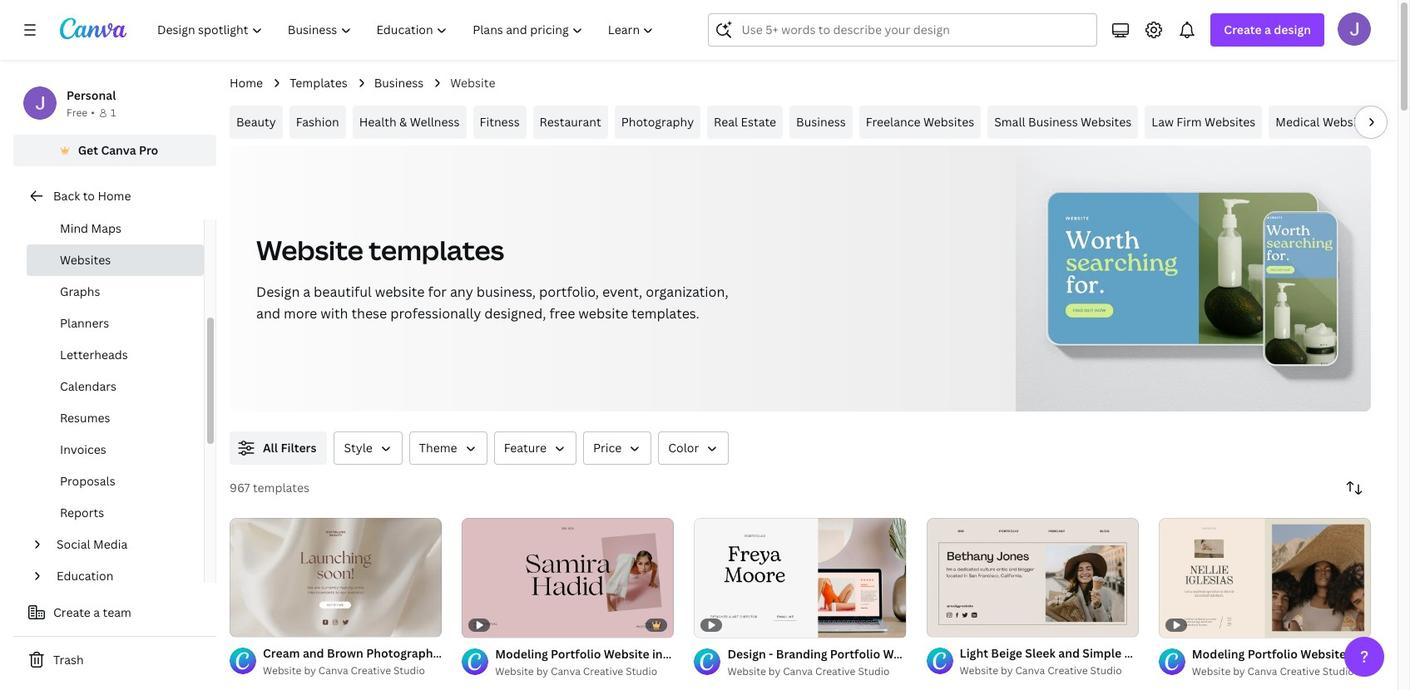 Task type: vqa. For each thing, say whether or not it's contained in the screenshot.
Fashion
yes



Task type: describe. For each thing, give the bounding box(es) containing it.
light beige sleek and simple blogger personal website link
[[960, 645, 1268, 663]]

price button
[[583, 432, 652, 465]]

maps
[[91, 220, 121, 236]]

beauty link
[[230, 106, 283, 139]]

by inside cream and brown photographic beauty site launch website website by canva creative studio
[[304, 664, 316, 678]]

websites right firm
[[1205, 114, 1256, 130]]

color
[[668, 440, 699, 456]]

0 horizontal spatial website
[[375, 283, 425, 301]]

resumes link
[[27, 403, 204, 434]]

fashion link
[[289, 106, 346, 139]]

1 horizontal spatial website
[[578, 304, 628, 323]]

graphs
[[60, 284, 100, 299]]

fashion
[[296, 114, 339, 130]]

free
[[549, 304, 575, 323]]

wellness
[[410, 114, 460, 130]]

967 templates
[[230, 480, 309, 496]]

medical
[[1276, 114, 1320, 130]]

home link
[[230, 74, 263, 92]]

feature button
[[494, 432, 577, 465]]

team
[[103, 605, 131, 621]]

portfolio,
[[539, 283, 599, 301]]

social media link
[[50, 529, 194, 561]]

color button
[[658, 432, 729, 465]]

light
[[960, 645, 988, 661]]

simple
[[1083, 645, 1122, 661]]

0 vertical spatial home
[[230, 75, 263, 91]]

templates
[[290, 75, 347, 91]]

photography link
[[614, 106, 701, 139]]

with
[[320, 304, 348, 323]]

fitness link
[[473, 106, 526, 139]]

style button
[[334, 432, 403, 465]]

&
[[399, 114, 407, 130]]

planners
[[60, 315, 109, 331]]

free •
[[67, 106, 95, 120]]

templates for 967 templates
[[253, 480, 309, 496]]

canva inside light beige sleek and simple blogger personal website website by canva creative studio
[[1015, 664, 1045, 678]]

mind maps
[[60, 220, 121, 236]]

theme
[[419, 440, 457, 456]]

beige
[[991, 645, 1022, 661]]

jacob simon image
[[1338, 12, 1371, 46]]

cream
[[263, 645, 300, 661]]

letterheads
[[60, 347, 128, 363]]

creative inside cream and brown photographic beauty site launch website website by canva creative studio
[[351, 664, 391, 678]]

brown
[[327, 645, 363, 661]]

creative inside light beige sleek and simple blogger personal website website by canva creative studio
[[1048, 664, 1088, 678]]

design
[[256, 283, 300, 301]]

any
[[450, 283, 473, 301]]

education
[[57, 568, 113, 584]]

proposals
[[60, 473, 115, 489]]

a for team
[[93, 605, 100, 621]]

law
[[1152, 114, 1174, 130]]

medical websites
[[1276, 114, 1374, 130]]

1 vertical spatial business link
[[790, 106, 852, 139]]

get
[[78, 142, 98, 158]]

1 vertical spatial home
[[98, 188, 131, 204]]

reports
[[60, 505, 104, 521]]

sleek
[[1025, 645, 1056, 661]]

law firm websites link
[[1145, 106, 1262, 139]]

studio inside light beige sleek and simple blogger personal website website by canva creative studio
[[1090, 664, 1122, 678]]

graphs link
[[27, 276, 204, 308]]

create a design button
[[1211, 13, 1324, 47]]

create for create a design
[[1224, 22, 1262, 37]]

social
[[57, 537, 90, 552]]

back to home link
[[13, 180, 216, 213]]

cream and brown photographic beauty site launch website website by canva creative studio
[[263, 645, 603, 678]]

1 website by canva creative studio from the left
[[495, 664, 657, 678]]

trash link
[[13, 644, 216, 677]]

professionally
[[390, 304, 481, 323]]

health & wellness
[[359, 114, 460, 130]]

create a team button
[[13, 596, 216, 630]]

templates.
[[631, 304, 699, 323]]

Search search field
[[742, 14, 1087, 46]]

small
[[994, 114, 1025, 130]]

for
[[428, 283, 447, 301]]

light beige sleek and simple blogger personal website website by canva creative studio
[[960, 645, 1268, 678]]

templates link
[[290, 74, 347, 92]]

and inside light beige sleek and simple blogger personal website website by canva creative studio
[[1058, 645, 1080, 661]]

site
[[489, 645, 511, 661]]

by inside light beige sleek and simple blogger personal website website by canva creative studio
[[1001, 664, 1013, 678]]

more
[[284, 304, 317, 323]]

a for design
[[1265, 22, 1271, 37]]

top level navigation element
[[146, 13, 668, 47]]

health
[[359, 114, 397, 130]]

theme button
[[409, 432, 487, 465]]

medical websites link
[[1269, 106, 1380, 139]]

mind maps link
[[27, 213, 204, 245]]



Task type: locate. For each thing, give the bounding box(es) containing it.
canva inside cream and brown photographic beauty site launch website website by canva creative studio
[[318, 664, 348, 678]]

a
[[1265, 22, 1271, 37], [303, 283, 310, 301], [93, 605, 100, 621]]

restaurant link
[[533, 106, 608, 139]]

0 horizontal spatial home
[[98, 188, 131, 204]]

small business websites
[[994, 114, 1132, 130]]

business link right estate
[[790, 106, 852, 139]]

real
[[714, 114, 738, 130]]

and inside design a beautiful website for any business, portfolio, event, organization, and more with these professionally designed, free website templates.
[[256, 304, 280, 323]]

templates down all filters button
[[253, 480, 309, 496]]

back
[[53, 188, 80, 204]]

event,
[[602, 283, 643, 301]]

website templates image
[[1016, 146, 1371, 412], [1016, 146, 1371, 412]]

small business websites link
[[988, 106, 1138, 139]]

2 website by canva creative studio from the left
[[727, 664, 890, 678]]

websites left law
[[1081, 114, 1132, 130]]

1 horizontal spatial website by canva creative studio
[[727, 664, 890, 678]]

all filters
[[263, 440, 316, 456]]

cream and brown photographic beauty site launch website image
[[230, 518, 442, 637]]

business,
[[476, 283, 536, 301]]

1 vertical spatial personal
[[1171, 645, 1220, 661]]

photographic
[[366, 645, 443, 661]]

create for create a team
[[53, 605, 91, 621]]

business link
[[374, 74, 424, 92], [790, 106, 852, 139]]

0 horizontal spatial and
[[256, 304, 280, 323]]

0 vertical spatial business link
[[374, 74, 424, 92]]

business
[[374, 75, 424, 91], [796, 114, 846, 130], [1028, 114, 1078, 130]]

and
[[256, 304, 280, 323], [303, 645, 324, 661], [1058, 645, 1080, 661]]

create down education at the left of page
[[53, 605, 91, 621]]

resumes
[[60, 410, 110, 426]]

to
[[83, 188, 95, 204]]

reports link
[[27, 497, 204, 529]]

beauty left site
[[446, 645, 486, 661]]

these
[[351, 304, 387, 323]]

photography
[[621, 114, 694, 130]]

education link
[[50, 561, 194, 592]]

design
[[1274, 22, 1311, 37]]

2 horizontal spatial business
[[1028, 114, 1078, 130]]

fitness
[[480, 114, 520, 130]]

0 vertical spatial create
[[1224, 22, 1262, 37]]

websites right freelance
[[923, 114, 974, 130]]

967
[[230, 480, 250, 496]]

1 horizontal spatial beauty
[[446, 645, 486, 661]]

real estate
[[714, 114, 776, 130]]

•
[[91, 106, 95, 120]]

launch
[[513, 645, 555, 661]]

back to home
[[53, 188, 131, 204]]

mind
[[60, 220, 88, 236]]

freelance websites link
[[859, 106, 981, 139]]

all filters button
[[230, 432, 327, 465]]

0 horizontal spatial business
[[374, 75, 424, 91]]

0 horizontal spatial beauty
[[236, 114, 276, 130]]

planners link
[[27, 308, 204, 339]]

a inside design a beautiful website for any business, portfolio, event, organization, and more with these professionally designed, free website templates.
[[303, 283, 310, 301]]

get canva pro
[[78, 142, 158, 158]]

1 horizontal spatial home
[[230, 75, 263, 91]]

0 horizontal spatial personal
[[67, 87, 116, 103]]

1 horizontal spatial business link
[[790, 106, 852, 139]]

organization,
[[646, 283, 728, 301]]

1 vertical spatial templates
[[253, 480, 309, 496]]

1 horizontal spatial a
[[303, 283, 310, 301]]

create a team
[[53, 605, 131, 621]]

0 vertical spatial beauty
[[236, 114, 276, 130]]

1 vertical spatial a
[[303, 283, 310, 301]]

price
[[593, 440, 622, 456]]

restaurant
[[540, 114, 601, 130]]

and left brown
[[303, 645, 324, 661]]

home up beauty link
[[230, 75, 263, 91]]

1 horizontal spatial create
[[1224, 22, 1262, 37]]

websites down mind maps
[[60, 252, 111, 268]]

2 horizontal spatial a
[[1265, 22, 1271, 37]]

a left team
[[93, 605, 100, 621]]

design a beautiful website for any business, portfolio, event, organization, and more with these professionally designed, free website templates.
[[256, 283, 728, 323]]

freelance
[[866, 114, 921, 130]]

business link up &
[[374, 74, 424, 92]]

0 vertical spatial personal
[[67, 87, 116, 103]]

pro
[[139, 142, 158, 158]]

blogger
[[1124, 645, 1168, 661]]

templates
[[369, 232, 504, 268], [253, 480, 309, 496]]

invoices link
[[27, 434, 204, 466]]

social media
[[57, 537, 128, 552]]

estate
[[741, 114, 776, 130]]

0 vertical spatial a
[[1265, 22, 1271, 37]]

business up &
[[374, 75, 424, 91]]

letterheads link
[[27, 339, 204, 371]]

Sort by button
[[1338, 472, 1371, 505]]

beauty down home link
[[236, 114, 276, 130]]

by
[[304, 664, 316, 678], [1001, 664, 1013, 678], [536, 664, 548, 678], [769, 664, 781, 678], [1233, 664, 1245, 678]]

studio inside cream and brown photographic beauty site launch website website by canva creative studio
[[393, 664, 425, 678]]

0 horizontal spatial business link
[[374, 74, 424, 92]]

business inside small business websites link
[[1028, 114, 1078, 130]]

website by canva creative studio link
[[263, 663, 442, 680], [960, 663, 1139, 680], [495, 663, 674, 680], [727, 663, 906, 680], [1192, 663, 1371, 680]]

templates for website templates
[[369, 232, 504, 268]]

0 horizontal spatial a
[[93, 605, 100, 621]]

trash
[[53, 652, 84, 668]]

create left the 'design'
[[1224, 22, 1262, 37]]

create inside dropdown button
[[1224, 22, 1262, 37]]

a up more on the top left of page
[[303, 283, 310, 301]]

a left the 'design'
[[1265, 22, 1271, 37]]

and inside cream and brown photographic beauty site launch website website by canva creative studio
[[303, 645, 324, 661]]

calendars link
[[27, 371, 204, 403]]

business right estate
[[796, 114, 846, 130]]

1 vertical spatial beauty
[[446, 645, 486, 661]]

2 horizontal spatial website by canva creative studio
[[1192, 664, 1354, 678]]

2 horizontal spatial and
[[1058, 645, 1080, 661]]

business right small
[[1028, 114, 1078, 130]]

0 horizontal spatial create
[[53, 605, 91, 621]]

website up these
[[375, 283, 425, 301]]

media
[[93, 537, 128, 552]]

1 vertical spatial create
[[53, 605, 91, 621]]

filters
[[281, 440, 316, 456]]

get canva pro button
[[13, 135, 216, 166]]

1 horizontal spatial personal
[[1171, 645, 1220, 661]]

0 vertical spatial website
[[375, 283, 425, 301]]

a inside button
[[93, 605, 100, 621]]

2 vertical spatial a
[[93, 605, 100, 621]]

personal inside light beige sleek and simple blogger personal website website by canva creative studio
[[1171, 645, 1220, 661]]

canva
[[101, 142, 136, 158], [318, 664, 348, 678], [1015, 664, 1045, 678], [551, 664, 581, 678], [783, 664, 813, 678], [1248, 664, 1277, 678]]

create
[[1224, 22, 1262, 37], [53, 605, 91, 621]]

and right sleek
[[1058, 645, 1080, 661]]

home right the to
[[98, 188, 131, 204]]

beautiful
[[314, 283, 372, 301]]

create inside button
[[53, 605, 91, 621]]

website
[[375, 283, 425, 301], [578, 304, 628, 323]]

website down event,
[[578, 304, 628, 323]]

a for beautiful
[[303, 283, 310, 301]]

light beige sleek and simple blogger personal website image
[[926, 518, 1139, 637]]

designed,
[[484, 304, 546, 323]]

1 horizontal spatial and
[[303, 645, 324, 661]]

health & wellness link
[[352, 106, 466, 139]]

personal up • at the top of page
[[67, 87, 116, 103]]

canva inside button
[[101, 142, 136, 158]]

websites
[[923, 114, 974, 130], [1081, 114, 1132, 130], [1205, 114, 1256, 130], [1323, 114, 1374, 130], [60, 252, 111, 268]]

cream and brown photographic beauty site launch website link
[[263, 645, 603, 663]]

and down 'design'
[[256, 304, 280, 323]]

None search field
[[708, 13, 1098, 47]]

0 horizontal spatial templates
[[253, 480, 309, 496]]

templates up for
[[369, 232, 504, 268]]

1 vertical spatial website
[[578, 304, 628, 323]]

0 horizontal spatial website by canva creative studio
[[495, 664, 657, 678]]

websites right medical
[[1323, 114, 1374, 130]]

personal right blogger
[[1171, 645, 1220, 661]]

a inside dropdown button
[[1265, 22, 1271, 37]]

style
[[344, 440, 373, 456]]

beauty inside cream and brown photographic beauty site launch website website by canva creative studio
[[446, 645, 486, 661]]

1 horizontal spatial templates
[[369, 232, 504, 268]]

calendars
[[60, 379, 116, 394]]

feature
[[504, 440, 547, 456]]

invoices
[[60, 442, 106, 458]]

0 vertical spatial templates
[[369, 232, 504, 268]]

3 website by canva creative studio from the left
[[1192, 664, 1354, 678]]

real estate link
[[707, 106, 783, 139]]

1 horizontal spatial business
[[796, 114, 846, 130]]

create a design
[[1224, 22, 1311, 37]]



